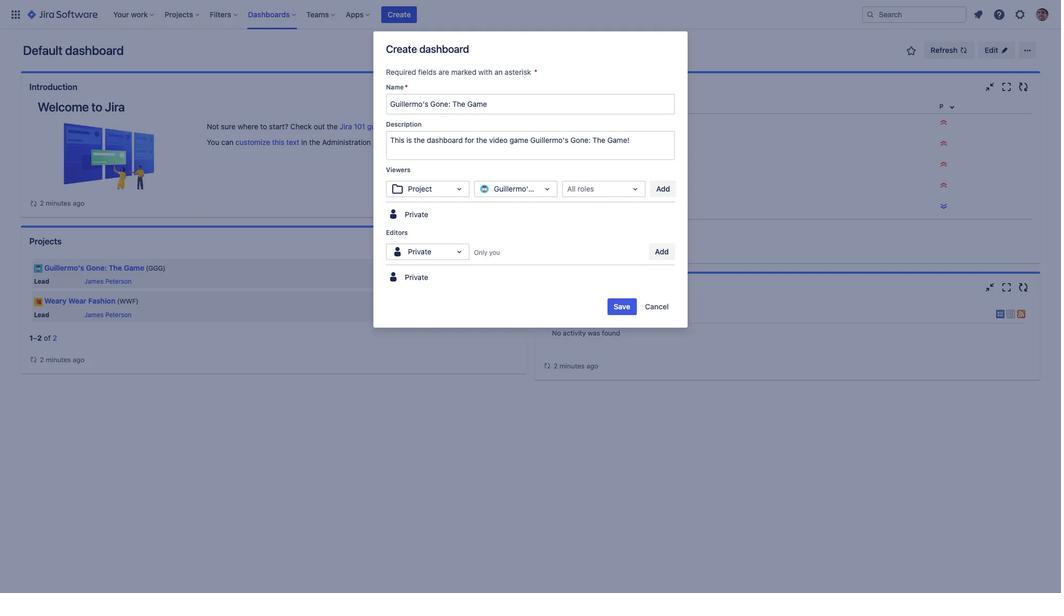 Task type: locate. For each thing, give the bounding box(es) containing it.
and
[[388, 122, 401, 131]]

design
[[643, 140, 666, 149]]

section.
[[373, 138, 400, 147]]

peterson down the
[[105, 278, 132, 286]]

1 vertical spatial james peterson link
[[84, 311, 132, 319]]

* right asterisk
[[534, 68, 538, 76]]

weary wear fashion link
[[44, 297, 115, 306]]

the
[[109, 263, 122, 272]]

company
[[577, 306, 630, 321]]

0 vertical spatial highest image
[[940, 139, 948, 148]]

1 horizontal spatial dashboard
[[419, 43, 469, 55]]

lead up weary
[[34, 278, 49, 286]]

with
[[478, 68, 493, 76]]

the right out
[[327, 122, 338, 131]]

check
[[290, 122, 312, 131]]

2 vertical spatial highest image
[[940, 181, 948, 190]]

private right editors text box
[[408, 247, 431, 256]]

you
[[207, 138, 219, 147]]

minutes inside introduction region
[[46, 199, 71, 207]]

save
[[614, 302, 630, 311]]

2 lead from the top
[[34, 311, 49, 319]]

0 vertical spatial private
[[405, 210, 428, 219]]

projects
[[29, 237, 62, 246]]

jira
[[105, 100, 125, 114], [340, 122, 352, 131]]

projects region
[[29, 255, 518, 365]]

0 horizontal spatial *
[[405, 83, 408, 91]]

0 horizontal spatial the
[[309, 138, 320, 147]]

1 vertical spatial james
[[84, 311, 104, 319]]

1 wwf- from the top
[[559, 140, 581, 149]]

2 minutes ago inside introduction region
[[40, 199, 85, 207]]

1 vertical spatial the
[[309, 138, 320, 147]]

minimize activity streams image
[[984, 281, 996, 294]]

0 vertical spatial james
[[84, 278, 104, 286]]

dashboard
[[65, 43, 124, 58], [419, 43, 469, 55]]

james for wear
[[84, 311, 104, 319]]

None text field
[[567, 184, 569, 194]]

weary
[[44, 297, 67, 306]]

introduction region
[[29, 100, 518, 209]]

0 horizontal spatial to
[[91, 100, 102, 114]]

only you
[[474, 249, 500, 257]]

james peterson for the
[[84, 278, 132, 286]]

atlassian
[[403, 122, 433, 131]]

name
[[386, 83, 404, 91]]

*
[[534, 68, 538, 76], [405, 83, 408, 91]]

1 horizontal spatial to
[[260, 122, 267, 131]]

create inside button
[[388, 10, 411, 19]]

peterson down (wwf)
[[105, 311, 132, 319]]

minutes down activity
[[560, 362, 585, 370]]

1 vertical spatial to
[[260, 122, 267, 131]]

1 vertical spatial create
[[386, 43, 417, 55]]

2 james from the top
[[84, 311, 104, 319]]

dashboard right default
[[65, 43, 124, 58]]

lead
[[34, 278, 49, 286], [34, 311, 49, 319]]

search image
[[866, 10, 875, 19]]

2 inside introduction region
[[40, 199, 44, 207]]

open image up screen
[[629, 183, 642, 195]]

.
[[485, 122, 488, 131]]

activity
[[563, 329, 586, 338]]

2 minutes ago inside activity streams region
[[554, 362, 598, 370]]

minimize introduction image
[[470, 81, 482, 93]]

task image
[[547, 140, 555, 149]]

0 vertical spatial add
[[656, 184, 670, 193]]

1 horizontal spatial the
[[327, 122, 338, 131]]

2 vertical spatial private
[[405, 273, 428, 282]]

1 vertical spatial add
[[655, 247, 669, 256]]

an arrow curved in a circular way on the button that refreshes the dashboard image for introduction
[[29, 199, 38, 208]]

jira software image
[[27, 8, 98, 21], [27, 8, 98, 21]]

screen
[[621, 203, 645, 212]]

add button for private
[[649, 244, 675, 260]]

editors
[[386, 229, 408, 237]]

default dashboard
[[23, 43, 124, 58]]

add button for project
[[650, 181, 676, 197]]

lead down weary
[[34, 311, 49, 319]]

wwf- for 5
[[559, 182, 581, 191]]

private
[[405, 210, 428, 219], [408, 247, 431, 256], [405, 273, 428, 282]]

1 dashboard from the left
[[65, 43, 124, 58]]

james down weary wear fashion (wwf)
[[84, 311, 104, 319]]

ago inside activity streams region
[[587, 362, 598, 370]]

1 vertical spatial add button
[[649, 244, 675, 260]]

2 minutes ago down 2 link
[[40, 355, 85, 364]]

guillermo's gone: the game (ggg)
[[44, 263, 165, 272]]

create up create dashboard
[[388, 10, 411, 19]]

1 james peterson link from the top
[[84, 278, 132, 286]]

to
[[91, 100, 102, 114], [260, 122, 267, 131]]

0 vertical spatial add button
[[650, 181, 676, 197]]

minutes inside projects region
[[46, 355, 71, 364]]

ago inside projects region
[[73, 355, 85, 364]]

an arrow curved in a circular way on the button that refreshes the dashboard image inside projects region
[[29, 356, 38, 364]]

2 minutes ago up projects
[[40, 199, 85, 207]]

game
[[124, 263, 144, 272]]

2 peterson from the top
[[105, 311, 132, 319]]

an arrow curved in a circular way on the button that refreshes the dashboard image inside introduction region
[[29, 199, 38, 208]]

1 james from the top
[[84, 278, 104, 286]]

3 highest image from the top
[[940, 181, 948, 190]]

gg start screen link
[[590, 203, 645, 212]]

2 minutes ago
[[40, 199, 85, 207], [40, 355, 85, 364], [554, 362, 598, 370]]

0 vertical spatial james peterson
[[84, 278, 132, 286]]

an arrow curved in a circular way on the button that refreshes the dashboard image for projects
[[29, 356, 38, 364]]

private down project
[[405, 210, 428, 219]]

1 highest image from the top
[[940, 139, 948, 148]]

minutes for introduction
[[46, 199, 71, 207]]

refresh assigned to me image
[[1017, 81, 1030, 93]]

to right welcome
[[91, 100, 102, 114]]

wear
[[68, 297, 86, 306]]

1 vertical spatial jira
[[340, 122, 352, 131]]

1 peterson from the top
[[105, 278, 132, 286]]

0 vertical spatial james peterson link
[[84, 278, 132, 286]]

2 wwf- from the top
[[559, 182, 581, 191]]

private down 'editors'
[[405, 273, 428, 282]]

are
[[439, 68, 449, 76]]

maximize activity streams image
[[1000, 281, 1013, 294]]

1 vertical spatial *
[[405, 83, 408, 91]]

0 vertical spatial lead
[[34, 278, 49, 286]]

the right in
[[309, 138, 320, 147]]

2 dashboard from the left
[[419, 43, 469, 55]]

1 vertical spatial highest image
[[940, 160, 948, 169]]

2
[[581, 140, 585, 149], [40, 199, 44, 207], [37, 333, 42, 342], [53, 333, 57, 342], [40, 355, 44, 364], [554, 362, 558, 370]]

start
[[602, 203, 619, 212]]

open image right project
[[453, 183, 466, 195]]

viewers
[[386, 166, 411, 174]]

highest image
[[940, 139, 948, 148], [940, 160, 948, 169], [940, 181, 948, 190]]

minutes
[[46, 199, 71, 207], [46, 355, 71, 364], [560, 362, 585, 370]]

2 james peterson link from the top
[[84, 311, 132, 319]]

2 up projects
[[40, 199, 44, 207]]

1 vertical spatial wwf-
[[559, 182, 581, 191]]

0 vertical spatial create
[[388, 10, 411, 19]]

all roles
[[567, 184, 594, 193]]

maximize assigned to me image
[[1000, 81, 1013, 93]]

course
[[462, 122, 485, 131]]

1 horizontal spatial jira
[[340, 122, 352, 131]]

an arrow curved in a circular way on the button that refreshes the dashboard image
[[29, 199, 38, 208], [29, 356, 38, 364], [543, 362, 552, 371]]

james peterson link
[[84, 278, 132, 286], [84, 311, 132, 319]]

2 down no
[[554, 362, 558, 370]]

assigned to me region
[[543, 101, 1032, 255]]

site
[[590, 182, 603, 191]]

administration
[[322, 138, 371, 147]]

2 minutes ago down activity
[[554, 362, 598, 370]]

james peterson down guillermo's gone: the game (ggg)
[[84, 278, 132, 286]]

jira right welcome
[[105, 100, 125, 114]]

2 minutes ago inside projects region
[[40, 355, 85, 364]]

2 james peterson from the top
[[84, 311, 132, 319]]

0 vertical spatial peterson
[[105, 278, 132, 286]]

out
[[314, 122, 325, 131]]

no
[[552, 329, 561, 338]]

weary wear fashion (wwf)
[[44, 297, 138, 306]]

refresh introduction image
[[503, 81, 516, 93]]

2 right of
[[53, 333, 57, 342]]

gone:
[[86, 263, 107, 272]]

None field
[[387, 95, 674, 114]]

found
[[602, 329, 620, 338]]

task image
[[547, 182, 555, 191]]

0 vertical spatial jira
[[105, 100, 125, 114]]

fashion
[[88, 297, 115, 306]]

dashboard for create dashboard
[[419, 43, 469, 55]]

* right name at the left of page
[[405, 83, 408, 91]]

an arrow curved in a circular way on the button that refreshes the dashboard image inside activity streams region
[[543, 362, 552, 371]]

james peterson link down fashion
[[84, 311, 132, 319]]

add button
[[650, 181, 676, 197], [649, 244, 675, 260]]

james peterson down fashion
[[84, 311, 132, 319]]

1 james peterson from the top
[[84, 278, 132, 286]]

fields
[[418, 68, 437, 76]]

to left "start?"
[[260, 122, 267, 131]]

0 horizontal spatial dashboard
[[65, 43, 124, 58]]

minutes down 2 link
[[46, 355, 71, 364]]

0 vertical spatial wwf-
[[559, 140, 581, 149]]

refresh
[[931, 46, 958, 54]]

can
[[221, 138, 234, 147]]

open image
[[453, 183, 466, 195], [541, 183, 554, 195], [629, 183, 642, 195], [453, 246, 466, 258]]

1 vertical spatial peterson
[[105, 311, 132, 319]]

wwf-
[[559, 140, 581, 149], [559, 182, 581, 191]]

1 lead from the top
[[34, 278, 49, 286]]

lead for guillermo's gone: the game
[[34, 278, 49, 286]]

james peterson
[[84, 278, 132, 286], [84, 311, 132, 319]]

minutes up projects
[[46, 199, 71, 207]]

add
[[656, 184, 670, 193], [655, 247, 669, 256]]

2 left product
[[581, 140, 585, 149]]

0 vertical spatial to
[[91, 100, 102, 114]]

1 vertical spatial lead
[[34, 311, 49, 319]]

jira left '101'
[[340, 122, 352, 131]]

highest image for wwf-2 product listing design silos
[[940, 139, 948, 148]]

1 vertical spatial james peterson
[[84, 311, 132, 319]]

open image left all
[[541, 183, 554, 195]]

ago inside introduction region
[[73, 199, 85, 207]]

0 vertical spatial *
[[534, 68, 538, 76]]

dashboard up are
[[419, 43, 469, 55]]

james peterson link down guillermo's gone: the game (ggg)
[[84, 278, 132, 286]]

5
[[581, 182, 585, 191]]

james down guillermo's gone: the game link
[[84, 278, 104, 286]]

peterson
[[105, 278, 132, 286], [105, 311, 132, 319]]

create up required
[[386, 43, 417, 55]]

roles
[[578, 184, 594, 193]]

create
[[388, 10, 411, 19], [386, 43, 417, 55]]

guide
[[367, 122, 386, 131]]

not
[[207, 122, 219, 131]]

1 – 2 of 2
[[29, 333, 57, 342]]



Task type: vqa. For each thing, say whether or not it's contained in the screenshot.
menu bar containing All
no



Task type: describe. For each thing, give the bounding box(es) containing it.
listing
[[618, 140, 641, 149]]

0 horizontal spatial jira
[[105, 100, 125, 114]]

project
[[408, 184, 432, 193]]

edit link
[[979, 42, 1015, 59]]

edit
[[985, 46, 998, 54]]

create for create
[[388, 10, 411, 19]]

product listing design silos link
[[590, 140, 684, 149]]

peterson for fashion
[[105, 311, 132, 319]]

(ggg)
[[146, 265, 165, 272]]

description
[[386, 120, 422, 128]]

dashboard for default dashboard
[[65, 43, 124, 58]]

Editors text field
[[391, 247, 393, 257]]

welcome to jira
[[38, 100, 125, 114]]

you
[[489, 249, 500, 257]]

guillermo's
[[44, 263, 84, 272]]

name *
[[386, 83, 408, 91]]

activity streams region
[[543, 301, 1032, 372]]

cancel
[[645, 302, 669, 311]]

marked
[[451, 68, 476, 76]]

product
[[590, 140, 616, 149]]

james peterson for fashion
[[84, 311, 132, 319]]

wwf-5 site launch
[[559, 182, 629, 191]]

was
[[588, 329, 600, 338]]

1 horizontal spatial *
[[534, 68, 538, 76]]

cancel button
[[639, 299, 675, 315]]

star default dashboard image
[[905, 45, 918, 57]]

create banner
[[0, 0, 1061, 29]]

james peterson link for fashion
[[84, 311, 132, 319]]

james for gone:
[[84, 278, 104, 286]]

customize this text link
[[236, 138, 299, 147]]

jira
[[632, 306, 658, 321]]

(wwf)
[[117, 298, 138, 306]]

introduction
[[29, 82, 77, 92]]

add for project
[[656, 184, 670, 193]]

2 inside assigned to me region
[[581, 140, 585, 149]]

an
[[495, 68, 503, 76]]

your
[[549, 306, 574, 321]]

you can customize this text in the administration section.
[[207, 138, 400, 147]]

minimize assigned to me image
[[984, 81, 996, 93]]

wwf-5 link
[[559, 182, 585, 191]]

customize
[[236, 138, 270, 147]]

training
[[435, 122, 460, 131]]

this
[[272, 138, 284, 147]]

p
[[940, 103, 944, 111]]

start?
[[269, 122, 288, 131]]

create dashboard
[[386, 43, 469, 55]]

2 inside activity streams region
[[554, 362, 558, 370]]

text
[[286, 138, 299, 147]]

101
[[354, 122, 365, 131]]

ago for introduction
[[73, 199, 85, 207]]

minutes inside activity streams region
[[560, 362, 585, 370]]

guillermo's gone: the game link
[[44, 263, 144, 272]]

refresh activity streams image
[[1017, 281, 1030, 294]]

create for create dashboard
[[386, 43, 417, 55]]

not sure where to start? check out the jira 101 guide and atlassian training course .
[[207, 122, 488, 131]]

wwf-2 link
[[559, 140, 585, 149]]

add for private
[[655, 247, 669, 256]]

your company jira
[[549, 306, 658, 321]]

lead for weary wear fashion
[[34, 311, 49, 319]]

gg start screen
[[590, 203, 645, 212]]

wwf- for 2
[[559, 140, 581, 149]]

edit icon image
[[1000, 46, 1009, 54]]

minutes for projects
[[46, 355, 71, 364]]

save button
[[607, 299, 637, 315]]

create button
[[382, 6, 417, 23]]

primary element
[[6, 0, 862, 29]]

sure
[[221, 122, 236, 131]]

asterisk
[[505, 68, 531, 76]]

highest image for wwf-5 site launch
[[940, 181, 948, 190]]

jira 101 guide link
[[340, 122, 386, 131]]

2 link
[[53, 333, 57, 342]]

welcome
[[38, 100, 89, 114]]

required
[[386, 68, 416, 76]]

private for private
[[405, 273, 428, 282]]

james peterson link for the
[[84, 278, 132, 286]]

2 left of
[[37, 333, 42, 342]]

2 highest image from the top
[[940, 160, 948, 169]]

open image left only
[[453, 246, 466, 258]]

wwf-2 product listing design silos
[[559, 140, 684, 149]]

Search field
[[862, 6, 967, 23]]

2 minutes ago for introduction
[[40, 199, 85, 207]]

ago for projects
[[73, 355, 85, 364]]

atlassian training course link
[[403, 122, 485, 131]]

all
[[567, 184, 576, 193]]

2 minutes ago for projects
[[40, 355, 85, 364]]

highest image
[[940, 118, 948, 127]]

gg
[[590, 203, 600, 212]]

default
[[23, 43, 62, 58]]

lowest image
[[940, 202, 948, 211]]

where
[[238, 122, 258, 131]]

only
[[474, 249, 488, 257]]

1 vertical spatial private
[[408, 247, 431, 256]]

0 vertical spatial the
[[327, 122, 338, 131]]

peterson for the
[[105, 278, 132, 286]]

private for project
[[405, 210, 428, 219]]

refresh button
[[925, 42, 974, 59]]

required fields are marked with an asterisk *
[[386, 68, 538, 76]]

site launch link
[[590, 182, 629, 191]]

launch
[[605, 182, 629, 191]]

of
[[44, 333, 51, 342]]

refresh image
[[960, 46, 968, 54]]

Description text field
[[386, 131, 675, 160]]

silos
[[668, 140, 684, 149]]

in
[[301, 138, 307, 147]]

1
[[29, 333, 33, 342]]

–
[[33, 333, 37, 342]]

2 down 1 – 2 of 2
[[40, 355, 44, 364]]



